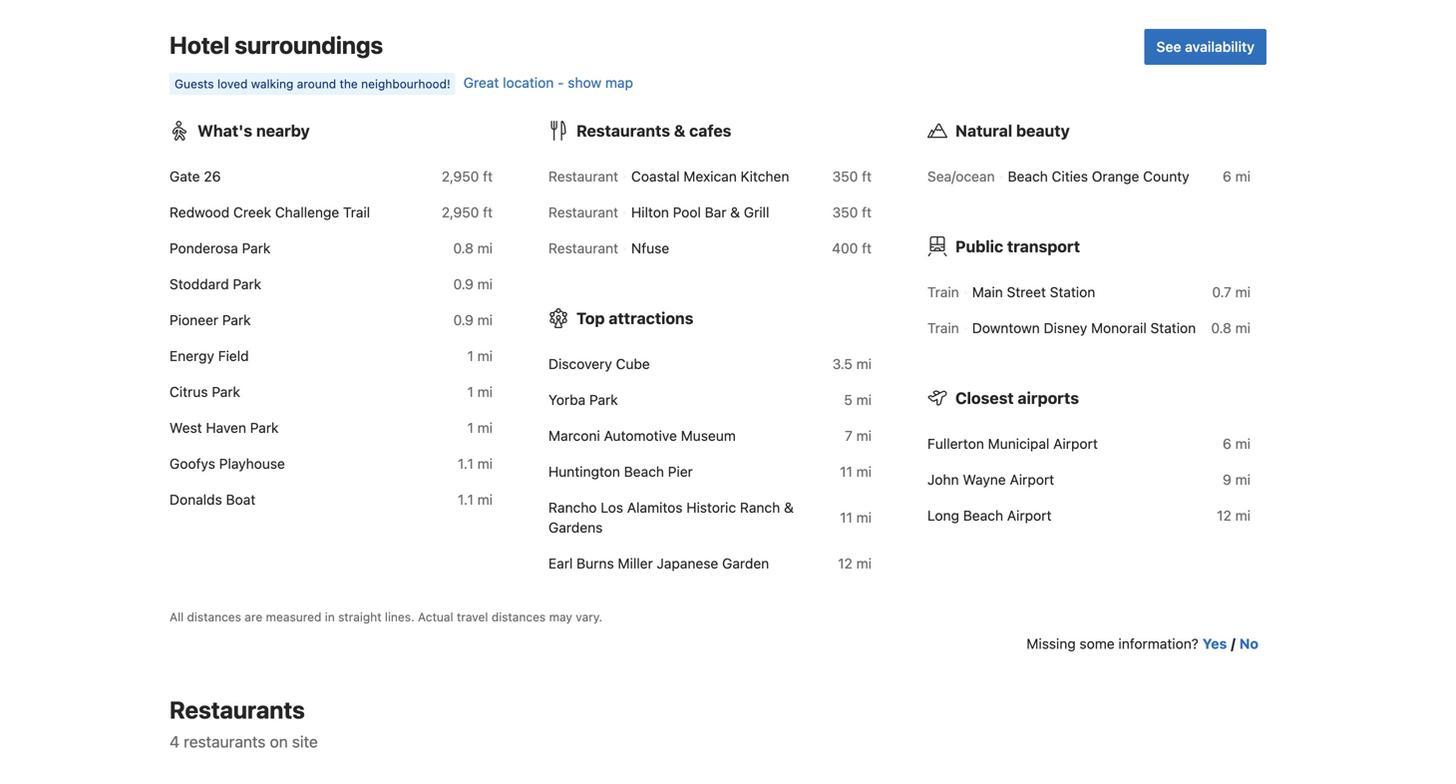 Task type: locate. For each thing, give the bounding box(es) containing it.
guests loved walking around the neighbourhood!
[[175, 77, 451, 91]]

restaurant
[[549, 168, 619, 185], [549, 204, 619, 220], [549, 240, 619, 256]]

beach cities orange county
[[1008, 168, 1190, 185]]

2 vertical spatial restaurant
[[549, 240, 619, 256]]

1 vertical spatial 2,950
[[442, 204, 479, 220]]

0 horizontal spatial &
[[674, 121, 686, 140]]

site
[[292, 732, 318, 751]]

long beach airport
[[928, 507, 1052, 524]]

1 vertical spatial restaurants
[[170, 696, 305, 724]]

0 vertical spatial 0.9 mi
[[453, 276, 493, 292]]

airport down municipal
[[1010, 471, 1055, 488]]

12 for long beach airport
[[1217, 507, 1232, 524]]

7 mi
[[845, 427, 872, 444]]

1 6 mi from the top
[[1223, 168, 1251, 185]]

restaurants up restaurants
[[170, 696, 305, 724]]

1 horizontal spatial 0.8
[[1212, 320, 1232, 336]]

2,950 ft
[[442, 168, 493, 185], [442, 204, 493, 220]]

huntington beach pier
[[549, 463, 693, 480]]

1 vertical spatial 0.8 mi
[[1212, 320, 1251, 336]]

public transport
[[956, 237, 1080, 256]]

pioneer
[[170, 312, 219, 328]]

mi for long beach airport
[[1236, 507, 1251, 524]]

2 11 from the top
[[840, 509, 853, 526]]

2 distances from the left
[[492, 610, 546, 624]]

playhouse
[[219, 455, 285, 472]]

1 for citrus park
[[467, 384, 474, 400]]

distances
[[187, 610, 241, 624], [492, 610, 546, 624]]

2 vertical spatial &
[[784, 499, 794, 516]]

2 1.1 from the top
[[458, 491, 474, 508]]

stoddard park
[[170, 276, 261, 292]]

2 vertical spatial 1 mi
[[467, 419, 493, 436]]

restaurant for coastal
[[549, 168, 619, 185]]

station
[[1050, 284, 1096, 300], [1151, 320, 1196, 336]]

0 vertical spatial 1 mi
[[467, 348, 493, 364]]

citrus park
[[170, 384, 240, 400]]

1 vertical spatial 1
[[467, 384, 474, 400]]

2 2,950 ft from the top
[[442, 204, 493, 220]]

0 vertical spatial 350
[[833, 168, 858, 185]]

0 vertical spatial 0.8 mi
[[453, 240, 493, 256]]

1 horizontal spatial beach
[[963, 507, 1004, 524]]

2,950 for redwood creek challenge trail
[[442, 204, 479, 220]]

mi for pioneer park
[[478, 312, 493, 328]]

& right ranch
[[784, 499, 794, 516]]

mexican
[[684, 168, 737, 185]]

availability
[[1185, 38, 1255, 55]]

0.9
[[453, 276, 474, 292], [453, 312, 474, 328]]

distances right all
[[187, 610, 241, 624]]

mi for goofys playhouse
[[478, 455, 493, 472]]

1 vertical spatial 2,950 ft
[[442, 204, 493, 220]]

2 1 mi from the top
[[467, 384, 493, 400]]

2 vertical spatial airport
[[1007, 507, 1052, 524]]

in
[[325, 610, 335, 624]]

0.7
[[1213, 284, 1232, 300]]

yorba park
[[549, 392, 618, 408]]

1 1.1 from the top
[[458, 455, 474, 472]]

automotive
[[604, 427, 677, 444]]

3 1 mi from the top
[[467, 419, 493, 436]]

2 6 from the top
[[1223, 435, 1232, 452]]

0 horizontal spatial distances
[[187, 610, 241, 624]]

1 vertical spatial 1.1 mi
[[458, 491, 493, 508]]

park up haven
[[212, 384, 240, 400]]

0 vertical spatial restaurants
[[577, 121, 670, 140]]

distances left may
[[492, 610, 546, 624]]

12 right garden
[[838, 555, 853, 572]]

1 horizontal spatial distances
[[492, 610, 546, 624]]

2,950 for gate 26
[[442, 168, 479, 185]]

1 mi for citrus park
[[467, 384, 493, 400]]

2 1 from the top
[[467, 384, 474, 400]]

1 2,950 ft from the top
[[442, 168, 493, 185]]

great
[[464, 74, 499, 91]]

airport down airports
[[1054, 435, 1098, 452]]

1 11 mi from the top
[[840, 463, 872, 480]]

6 up 9
[[1223, 435, 1232, 452]]

2 2,950 from the top
[[442, 204, 479, 220]]

1 vertical spatial 1 mi
[[467, 384, 493, 400]]

350 for hilton pool bar & grill
[[833, 204, 858, 220]]

park up the playhouse on the bottom left
[[250, 419, 279, 436]]

0 vertical spatial 2,950 ft
[[442, 168, 493, 185]]

0 vertical spatial restaurant
[[549, 168, 619, 185]]

park for yorba park
[[590, 392, 618, 408]]

1 vertical spatial 1.1
[[458, 491, 474, 508]]

1 vertical spatial airport
[[1010, 471, 1055, 488]]

1 vertical spatial restaurant
[[549, 204, 619, 220]]

restaurants down map
[[577, 121, 670, 140]]

train left main
[[928, 284, 960, 300]]

400 ft
[[832, 240, 872, 256]]

restaurants & cafes
[[577, 121, 732, 140]]

0 vertical spatial 1
[[467, 348, 474, 364]]

gate 26
[[170, 168, 221, 185]]

beach for huntington beach pier
[[624, 463, 664, 480]]

beach left the cities
[[1008, 168, 1048, 185]]

0 vertical spatial 1.1 mi
[[458, 455, 493, 472]]

beach down wayne
[[963, 507, 1004, 524]]

1.1 for boat
[[458, 491, 474, 508]]

350 for coastal mexican kitchen
[[833, 168, 858, 185]]

top
[[577, 309, 605, 328]]

ft for nfuse
[[862, 240, 872, 256]]

1 350 ft from the top
[[833, 168, 872, 185]]

mi for stoddard park
[[478, 276, 493, 292]]

are
[[245, 610, 263, 624]]

2 1.1 mi from the top
[[458, 491, 493, 508]]

mi for earl burns miller japanese garden
[[857, 555, 872, 572]]

station right monorail
[[1151, 320, 1196, 336]]

the
[[340, 77, 358, 91]]

park down ponderosa park
[[233, 276, 261, 292]]

1 horizontal spatial &
[[731, 204, 740, 220]]

2 vertical spatial 1
[[467, 419, 474, 436]]

11 mi for huntington beach pier
[[840, 463, 872, 480]]

earl
[[549, 555, 573, 572]]

2 350 from the top
[[833, 204, 858, 220]]

restaurants inside restaurants 4 restaurants on site
[[170, 696, 305, 724]]

2,950
[[442, 168, 479, 185], [442, 204, 479, 220]]

1 6 from the top
[[1223, 168, 1232, 185]]

0 vertical spatial 12
[[1217, 507, 1232, 524]]

3.5
[[833, 356, 853, 372]]

park up 'field'
[[222, 312, 251, 328]]

energy
[[170, 348, 214, 364]]

2 350 ft from the top
[[833, 204, 872, 220]]

historic
[[687, 499, 736, 516]]

gardens
[[549, 519, 603, 536]]

1 vertical spatial train
[[928, 320, 960, 336]]

1 horizontal spatial station
[[1151, 320, 1196, 336]]

restaurant left 'coastal'
[[549, 168, 619, 185]]

1 horizontal spatial 12
[[1217, 507, 1232, 524]]

missing some information? yes / no
[[1027, 636, 1259, 652]]

1 vertical spatial &
[[731, 204, 740, 220]]

missing
[[1027, 636, 1076, 652]]

rancho
[[549, 499, 597, 516]]

1 1 mi from the top
[[467, 348, 493, 364]]

3 restaurant from the top
[[549, 240, 619, 256]]

1 vertical spatial beach
[[624, 463, 664, 480]]

1 vertical spatial 0.9
[[453, 312, 474, 328]]

0 vertical spatial beach
[[1008, 168, 1048, 185]]

0 vertical spatial 350 ft
[[833, 168, 872, 185]]

1 1.1 mi from the top
[[458, 455, 493, 472]]

see availability button
[[1145, 29, 1267, 65]]

information?
[[1119, 636, 1199, 652]]

0 horizontal spatial beach
[[624, 463, 664, 480]]

6 mi right county
[[1223, 168, 1251, 185]]

0 vertical spatial station
[[1050, 284, 1096, 300]]

3 1 from the top
[[467, 419, 474, 436]]

ft
[[483, 168, 493, 185], [862, 168, 872, 185], [483, 204, 493, 220], [862, 204, 872, 220], [862, 240, 872, 256]]

park down discovery cube
[[590, 392, 618, 408]]

mi
[[1236, 168, 1251, 185], [478, 240, 493, 256], [478, 276, 493, 292], [1236, 284, 1251, 300], [478, 312, 493, 328], [1236, 320, 1251, 336], [478, 348, 493, 364], [857, 356, 872, 372], [478, 384, 493, 400], [857, 392, 872, 408], [478, 419, 493, 436], [857, 427, 872, 444], [1236, 435, 1251, 452], [478, 455, 493, 472], [857, 463, 872, 480], [1236, 471, 1251, 488], [478, 491, 493, 508], [1236, 507, 1251, 524], [857, 509, 872, 526], [857, 555, 872, 572]]

0 vertical spatial 0.8
[[453, 240, 474, 256]]

6 mi
[[1223, 168, 1251, 185], [1223, 435, 1251, 452]]

12 down 9
[[1217, 507, 1232, 524]]

restaurant left nfuse
[[549, 240, 619, 256]]

12 mi for earl burns miller japanese garden
[[838, 555, 872, 572]]

monorail
[[1091, 320, 1147, 336]]

0 vertical spatial 6
[[1223, 168, 1232, 185]]

rancho los alamitos historic ranch & gardens
[[549, 499, 794, 536]]

restaurants
[[577, 121, 670, 140], [170, 696, 305, 724]]

2 horizontal spatial &
[[784, 499, 794, 516]]

restaurant left hilton
[[549, 204, 619, 220]]

station up disney
[[1050, 284, 1096, 300]]

6 right county
[[1223, 168, 1232, 185]]

1 350 from the top
[[833, 168, 858, 185]]

goofys
[[170, 455, 215, 472]]

1 vertical spatial 11
[[840, 509, 853, 526]]

0 vertical spatial 0.9
[[453, 276, 474, 292]]

restaurants for restaurants 4 restaurants on site
[[170, 696, 305, 724]]

1 1 from the top
[[467, 348, 474, 364]]

1 vertical spatial station
[[1151, 320, 1196, 336]]

train left 'downtown'
[[928, 320, 960, 336]]

restaurants
[[184, 732, 266, 751]]

1 vertical spatial 11 mi
[[840, 509, 872, 526]]

ft for coastal mexican kitchen
[[862, 168, 872, 185]]

0 vertical spatial 2,950
[[442, 168, 479, 185]]

main
[[972, 284, 1003, 300]]

1 mi
[[467, 348, 493, 364], [467, 384, 493, 400], [467, 419, 493, 436]]

350
[[833, 168, 858, 185], [833, 204, 858, 220]]

1
[[467, 348, 474, 364], [467, 384, 474, 400], [467, 419, 474, 436]]

1 train from the top
[[928, 284, 960, 300]]

beach
[[1008, 168, 1048, 185], [624, 463, 664, 480], [963, 507, 1004, 524]]

0 vertical spatial 1.1
[[458, 455, 474, 472]]

earl burns miller japanese garden
[[549, 555, 769, 572]]

2 vertical spatial beach
[[963, 507, 1004, 524]]

1 vertical spatial 350
[[833, 204, 858, 220]]

6 mi up 9 mi
[[1223, 435, 1251, 452]]

1 11 from the top
[[840, 463, 853, 480]]

1 horizontal spatial 12 mi
[[1217, 507, 1251, 524]]

great location - show map
[[464, 74, 633, 91]]

1 vertical spatial 6
[[1223, 435, 1232, 452]]

0 vertical spatial 11 mi
[[840, 463, 872, 480]]

1 vertical spatial 6 mi
[[1223, 435, 1251, 452]]

restaurant for hilton
[[549, 204, 619, 220]]

12 for earl burns miller japanese garden
[[838, 555, 853, 572]]

citrus
[[170, 384, 208, 400]]

2 train from the top
[[928, 320, 960, 336]]

downtown
[[972, 320, 1040, 336]]

0 horizontal spatial 12
[[838, 555, 853, 572]]

0.8
[[453, 240, 474, 256], [1212, 320, 1232, 336]]

& left cafes
[[674, 121, 686, 140]]

park for stoddard park
[[233, 276, 261, 292]]

0 vertical spatial &
[[674, 121, 686, 140]]

attractions
[[609, 309, 694, 328]]

0 horizontal spatial 0.8 mi
[[453, 240, 493, 256]]

mi for yorba park
[[857, 392, 872, 408]]

350 ft for hilton pool bar & grill
[[833, 204, 872, 220]]

0 horizontal spatial 12 mi
[[838, 555, 872, 572]]

1 horizontal spatial restaurants
[[577, 121, 670, 140]]

1 2,950 from the top
[[442, 168, 479, 185]]

1 vertical spatial 350 ft
[[833, 204, 872, 220]]

2 restaurant from the top
[[549, 204, 619, 220]]

haven
[[206, 419, 246, 436]]

0 vertical spatial airport
[[1054, 435, 1098, 452]]

natural
[[956, 121, 1013, 140]]

2,950 ft for gate 26
[[442, 168, 493, 185]]

airport for fullerton municipal airport
[[1054, 435, 1098, 452]]

0 horizontal spatial restaurants
[[170, 696, 305, 724]]

park down creek
[[242, 240, 271, 256]]

2 6 mi from the top
[[1223, 435, 1251, 452]]

1 restaurant from the top
[[549, 168, 619, 185]]

0 vertical spatial 6 mi
[[1223, 168, 1251, 185]]

mi for rancho los alamitos historic ranch & gardens
[[857, 509, 872, 526]]

cube
[[616, 356, 650, 372]]

mi for ponderosa park
[[478, 240, 493, 256]]

&
[[674, 121, 686, 140], [731, 204, 740, 220], [784, 499, 794, 516]]

transport
[[1008, 237, 1080, 256]]

hotel surroundings
[[170, 31, 383, 59]]

boat
[[226, 491, 256, 508]]

1 0.9 mi from the top
[[453, 276, 493, 292]]

0 vertical spatial train
[[928, 284, 960, 300]]

airport down 'john wayne airport'
[[1007, 507, 1052, 524]]

0 vertical spatial 11
[[840, 463, 853, 480]]

airport for long beach airport
[[1007, 507, 1052, 524]]

top attractions
[[577, 309, 694, 328]]

2 0.9 mi from the top
[[453, 312, 493, 328]]

park
[[242, 240, 271, 256], [233, 276, 261, 292], [222, 312, 251, 328], [212, 384, 240, 400], [590, 392, 618, 408], [250, 419, 279, 436]]

beach for long beach airport
[[963, 507, 1004, 524]]

0 vertical spatial 12 mi
[[1217, 507, 1251, 524]]

2 11 mi from the top
[[840, 509, 872, 526]]

1 vertical spatial 0.9 mi
[[453, 312, 493, 328]]

& right bar at the top
[[731, 204, 740, 220]]

1 vertical spatial 12
[[838, 555, 853, 572]]

redwood
[[170, 204, 230, 220]]

beach down marconi automotive museum
[[624, 463, 664, 480]]

1 vertical spatial 12 mi
[[838, 555, 872, 572]]

1 0.9 from the top
[[453, 276, 474, 292]]

nearby
[[256, 121, 310, 140]]

some
[[1080, 636, 1115, 652]]

1 horizontal spatial 0.8 mi
[[1212, 320, 1251, 336]]

2 0.9 from the top
[[453, 312, 474, 328]]



Task type: vqa. For each thing, say whether or not it's contained in the screenshot.
sat
no



Task type: describe. For each thing, give the bounding box(es) containing it.
john
[[928, 471, 959, 488]]

pool
[[673, 204, 701, 220]]

restaurants 4 restaurants on site
[[170, 696, 318, 751]]

hotel
[[170, 31, 230, 59]]

park for ponderosa park
[[242, 240, 271, 256]]

0.7 mi
[[1213, 284, 1251, 300]]

11 for rancho los alamitos historic ranch & gardens
[[840, 509, 853, 526]]

mi for huntington beach pier
[[857, 463, 872, 480]]

& inside rancho los alamitos historic ranch & gardens
[[784, 499, 794, 516]]

hilton pool bar & grill
[[632, 204, 770, 220]]

on
[[270, 732, 288, 751]]

japanese
[[657, 555, 719, 572]]

street
[[1007, 284, 1046, 300]]

5 mi
[[844, 392, 872, 408]]

yes
[[1203, 636, 1227, 652]]

disney
[[1044, 320, 1088, 336]]

mi for west haven park
[[478, 419, 493, 436]]

beauty
[[1017, 121, 1070, 140]]

fullerton
[[928, 435, 984, 452]]

discovery cube
[[549, 356, 650, 372]]

airport for john wayne airport
[[1010, 471, 1055, 488]]

surroundings
[[235, 31, 383, 59]]

great location - show map link
[[464, 74, 633, 91]]

natural beauty
[[956, 121, 1070, 140]]

marconi
[[549, 427, 600, 444]]

see
[[1157, 38, 1182, 55]]

350 ft for coastal mexican kitchen
[[833, 168, 872, 185]]

mi for citrus park
[[478, 384, 493, 400]]

yes button
[[1203, 634, 1227, 654]]

mi for john wayne airport
[[1236, 471, 1251, 488]]

ft for hilton pool bar & grill
[[862, 204, 872, 220]]

mi for discovery cube
[[857, 356, 872, 372]]

no button
[[1240, 634, 1259, 654]]

lines.
[[385, 610, 415, 624]]

train for main street station
[[928, 284, 960, 300]]

county
[[1144, 168, 1190, 185]]

11 for huntington beach pier
[[840, 463, 853, 480]]

huntington
[[549, 463, 620, 480]]

mi for marconi automotive museum
[[857, 427, 872, 444]]

1 mi for energy field
[[467, 348, 493, 364]]

park for citrus park
[[212, 384, 240, 400]]

1.1 for playhouse
[[458, 455, 474, 472]]

mi for donalds boat
[[478, 491, 493, 508]]

loved
[[217, 77, 248, 91]]

0.9 mi for pioneer park
[[453, 312, 493, 328]]

marconi automotive museum
[[549, 427, 736, 444]]

los
[[601, 499, 624, 516]]

0 horizontal spatial 0.8
[[453, 240, 474, 256]]

challenge
[[275, 204, 339, 220]]

1 distances from the left
[[187, 610, 241, 624]]

may
[[549, 610, 573, 624]]

miller
[[618, 555, 653, 572]]

long
[[928, 507, 960, 524]]

5
[[844, 392, 853, 408]]

yorba
[[549, 392, 586, 408]]

coastal
[[632, 168, 680, 185]]

donalds
[[170, 491, 222, 508]]

ponderosa
[[170, 240, 238, 256]]

cafes
[[690, 121, 732, 140]]

1 vertical spatial 0.8
[[1212, 320, 1232, 336]]

0.9 for pioneer park
[[453, 312, 474, 328]]

what's nearby
[[198, 121, 310, 140]]

hilton
[[632, 204, 669, 220]]

public
[[956, 237, 1004, 256]]

john wayne airport
[[928, 471, 1055, 488]]

museum
[[681, 427, 736, 444]]

around
[[297, 77, 336, 91]]

1.1 mi for goofys playhouse
[[458, 455, 493, 472]]

mi for energy field
[[478, 348, 493, 364]]

closest airports
[[956, 389, 1079, 407]]

gate
[[170, 168, 200, 185]]

ranch
[[740, 499, 780, 516]]

energy field
[[170, 348, 249, 364]]

park for pioneer park
[[222, 312, 251, 328]]

3.5 mi
[[833, 356, 872, 372]]

0.9 for stoddard park
[[453, 276, 474, 292]]

show
[[568, 74, 602, 91]]

11 mi for rancho los alamitos historic ranch & gardens
[[840, 509, 872, 526]]

trail
[[343, 204, 370, 220]]

train for downtown disney monorail station
[[928, 320, 960, 336]]

1 for energy field
[[467, 348, 474, 364]]

main street station
[[972, 284, 1096, 300]]

400
[[832, 240, 858, 256]]

municipal
[[988, 435, 1050, 452]]

4
[[170, 732, 180, 751]]

mi for fullerton municipal airport
[[1236, 435, 1251, 452]]

2 horizontal spatial beach
[[1008, 168, 1048, 185]]

2,950 ft for redwood creek challenge trail
[[442, 204, 493, 220]]

all
[[170, 610, 184, 624]]

see availability
[[1157, 38, 1255, 55]]

cities
[[1052, 168, 1088, 185]]

west haven park
[[170, 419, 279, 436]]

grill
[[744, 204, 770, 220]]

1 for west haven park
[[467, 419, 474, 436]]

redwood creek challenge trail
[[170, 204, 370, 220]]

donalds boat
[[170, 491, 256, 508]]

restaurants for restaurants & cafes
[[577, 121, 670, 140]]

field
[[218, 348, 249, 364]]

map
[[605, 74, 633, 91]]

orange
[[1092, 168, 1140, 185]]

measured
[[266, 610, 322, 624]]

nfuse
[[632, 240, 670, 256]]

fullerton municipal airport
[[928, 435, 1098, 452]]

26
[[204, 168, 221, 185]]

all distances are measured in straight lines. actual travel distances may vary.
[[170, 610, 603, 624]]

1 mi for west haven park
[[467, 419, 493, 436]]

goofys playhouse
[[170, 455, 285, 472]]

0 horizontal spatial station
[[1050, 284, 1096, 300]]

bar
[[705, 204, 727, 220]]

9 mi
[[1223, 471, 1251, 488]]

garden
[[722, 555, 769, 572]]

discovery
[[549, 356, 612, 372]]

12 mi for long beach airport
[[1217, 507, 1251, 524]]

/
[[1231, 636, 1236, 652]]

1.1 mi for donalds boat
[[458, 491, 493, 508]]

airports
[[1018, 389, 1079, 407]]

pioneer park
[[170, 312, 251, 328]]

0.9 mi for stoddard park
[[453, 276, 493, 292]]



